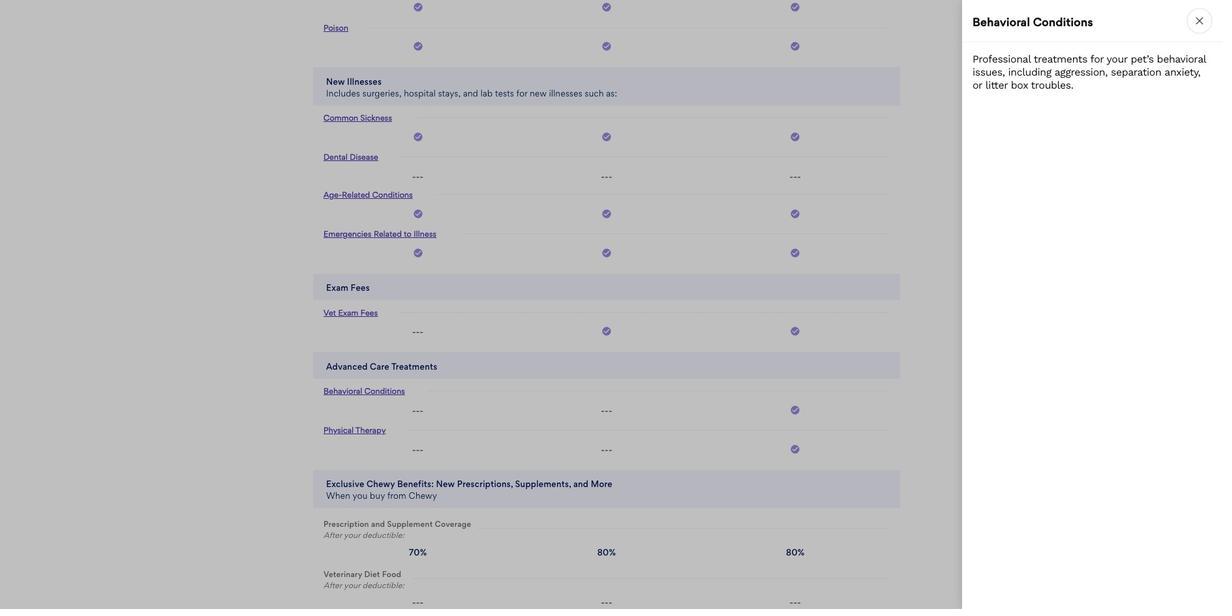 Task type: locate. For each thing, give the bounding box(es) containing it.
box
[[1011, 79, 1028, 91]]

your
[[1107, 53, 1128, 65], [344, 530, 360, 540], [344, 581, 360, 590]]

hospital
[[404, 88, 436, 98]]

illnesses
[[549, 88, 583, 98]]

included image
[[413, 2, 423, 12], [602, 2, 612, 15], [790, 2, 801, 15], [413, 41, 423, 52], [790, 131, 801, 145], [790, 131, 801, 142], [413, 208, 423, 222], [413, 208, 423, 219], [602, 208, 612, 222], [790, 208, 801, 222], [413, 248, 423, 261], [602, 248, 612, 261], [790, 248, 801, 261], [602, 326, 612, 339], [790, 405, 801, 418], [790, 444, 801, 455]]

when
[[326, 491, 351, 501]]

illnesses
[[347, 76, 382, 86]]

and inside exclusive chewy benefits: new prescriptions, supplements, and more when you buy from chewy
[[574, 479, 589, 489]]

0 vertical spatial new
[[326, 76, 345, 86]]

and left the more
[[574, 479, 589, 489]]

after down the after your deductible: 70%
[[324, 581, 342, 590]]

behavioral conditions
[[973, 15, 1094, 29]]

advanced
[[326, 361, 368, 372]]

your for after your deductible:
[[344, 581, 360, 590]]

0 vertical spatial after
[[324, 530, 342, 540]]

2 deductible: from the top
[[363, 581, 405, 590]]

you
[[353, 491, 368, 501]]

your inside professional treatments for your pet's behavioral issues, including aggression, separation anxiety, or litter box troubles.
[[1107, 53, 1128, 65]]

aggression,
[[1055, 66, 1108, 78]]

new
[[326, 76, 345, 86], [436, 479, 455, 489]]

2 vertical spatial your
[[344, 581, 360, 590]]

for
[[1091, 53, 1104, 65], [517, 88, 528, 98]]

from
[[388, 491, 407, 501]]

treatments
[[391, 361, 438, 372]]

1 horizontal spatial 80%
[[786, 548, 805, 558]]

not included element
[[412, 171, 424, 182], [601, 171, 613, 182], [790, 171, 801, 182], [412, 326, 424, 338], [412, 405, 424, 417], [601, 405, 613, 417], [412, 444, 424, 456], [601, 444, 613, 456], [412, 597, 424, 609], [601, 597, 613, 609], [790, 597, 801, 609]]

for inside professional treatments for your pet's behavioral issues, including aggression, separation anxiety, or litter box troubles.
[[1091, 53, 1104, 65]]

for left new
[[517, 88, 528, 98]]

included image
[[413, 2, 423, 15], [602, 2, 612, 12], [790, 2, 801, 12], [413, 41, 423, 54], [602, 41, 612, 54], [602, 41, 612, 52], [790, 41, 801, 54], [790, 41, 801, 52], [413, 131, 423, 145], [413, 131, 423, 142], [602, 131, 612, 145], [602, 131, 612, 142], [602, 208, 612, 219], [790, 208, 801, 219], [413, 248, 423, 258], [602, 248, 612, 258], [790, 248, 801, 258], [602, 326, 612, 337], [790, 326, 801, 339], [790, 326, 801, 337], [790, 405, 801, 415], [790, 444, 801, 457]]

0 horizontal spatial 80%
[[598, 548, 616, 558]]

chewy up the buy
[[367, 479, 395, 489]]

0 horizontal spatial chewy
[[367, 479, 395, 489]]

1 vertical spatial and
[[574, 479, 589, 489]]

1 horizontal spatial for
[[1091, 53, 1104, 65]]

care
[[370, 361, 390, 372]]

new right the benefits:
[[436, 479, 455, 489]]

1 vertical spatial after
[[324, 581, 342, 590]]

tests
[[495, 88, 514, 98]]

or
[[973, 79, 983, 91]]

behavioral
[[1157, 53, 1206, 65]]

0 horizontal spatial for
[[517, 88, 528, 98]]

buy
[[370, 491, 385, 501]]

chewy
[[367, 479, 395, 489], [409, 491, 437, 501]]

0 vertical spatial deductible:
[[363, 530, 405, 540]]

0 vertical spatial for
[[1091, 53, 1104, 65]]

0 vertical spatial and
[[463, 88, 478, 98]]

troubles.
[[1031, 79, 1074, 91]]

0 horizontal spatial and
[[463, 88, 478, 98]]

1 horizontal spatial new
[[436, 479, 455, 489]]

after
[[324, 530, 342, 540], [324, 581, 342, 590]]

deductible: down the buy
[[363, 530, 405, 540]]

lab
[[481, 88, 493, 98]]

more
[[591, 479, 613, 489]]

-
[[412, 171, 416, 182], [416, 171, 420, 182], [420, 171, 424, 182], [601, 171, 605, 182], [605, 171, 609, 182], [609, 171, 613, 182], [790, 171, 794, 182], [794, 171, 798, 182], [798, 171, 801, 182], [412, 327, 416, 337], [416, 327, 420, 337], [420, 327, 424, 337], [412, 406, 416, 416], [416, 406, 420, 416], [420, 406, 424, 416], [601, 406, 605, 416], [605, 406, 609, 416], [609, 406, 613, 416], [412, 445, 416, 455], [416, 445, 420, 455], [420, 445, 424, 455], [601, 445, 605, 455], [605, 445, 609, 455], [609, 445, 613, 455], [412, 598, 416, 608], [416, 598, 420, 608], [420, 598, 424, 608], [601, 598, 605, 608], [605, 598, 609, 608], [609, 598, 613, 608], [790, 598, 794, 608], [794, 598, 798, 608], [798, 598, 801, 608]]

for up aggression,
[[1091, 53, 1104, 65]]

after down when
[[324, 530, 342, 540]]

1 vertical spatial deductible:
[[363, 581, 405, 590]]

1 vertical spatial your
[[344, 530, 360, 540]]

exclusive
[[326, 479, 364, 489]]

80%
[[598, 548, 616, 558], [786, 548, 805, 558]]

after for after your deductible: 70%
[[324, 530, 342, 540]]

1 horizontal spatial chewy
[[409, 491, 437, 501]]

anxiety,
[[1165, 66, 1201, 78]]

conditions
[[1033, 15, 1094, 29]]

new
[[530, 88, 547, 98]]

after for after your deductible:
[[324, 581, 342, 590]]

and
[[463, 88, 478, 98], [574, 479, 589, 489]]

exam fees
[[326, 283, 370, 293]]

after your deductible:
[[324, 581, 405, 590]]

treatments
[[1034, 53, 1088, 65]]

prescriptions,
[[457, 479, 513, 489]]

1 deductible: from the top
[[363, 530, 405, 540]]

0 vertical spatial your
[[1107, 53, 1128, 65]]

---
[[412, 171, 424, 182], [601, 171, 613, 182], [790, 171, 801, 182], [412, 327, 424, 337], [412, 406, 424, 416], [601, 406, 613, 416], [412, 445, 424, 455], [601, 445, 613, 455], [412, 598, 424, 608], [601, 598, 613, 608], [790, 598, 801, 608]]

your up separation
[[1107, 53, 1128, 65]]

0 horizontal spatial new
[[326, 76, 345, 86]]

new inside new illnesses includes surgeries, hospital stays, and lab tests for new illnesses such as:
[[326, 76, 345, 86]]

your down you
[[344, 530, 360, 540]]

chewy down the benefits:
[[409, 491, 437, 501]]

2 after from the top
[[324, 581, 342, 590]]

1 horizontal spatial and
[[574, 479, 589, 489]]

deductible: inside the after your deductible: 70%
[[363, 530, 405, 540]]

deductible: down the after your deductible: 70%
[[363, 581, 405, 590]]

70%
[[409, 548, 427, 558]]

after inside the after your deductible: 70%
[[324, 530, 342, 540]]

deductible:
[[363, 530, 405, 540], [363, 581, 405, 590]]

2 80% from the left
[[786, 548, 805, 558]]

fees
[[351, 283, 370, 293]]

your down the after your deductible: 70%
[[344, 581, 360, 590]]

and inside new illnesses includes surgeries, hospital stays, and lab tests for new illnesses such as:
[[463, 88, 478, 98]]

as:
[[606, 88, 618, 98]]

new up "includes"
[[326, 76, 345, 86]]

litter
[[986, 79, 1008, 91]]

1 vertical spatial for
[[517, 88, 528, 98]]

your inside the after your deductible: 70%
[[344, 530, 360, 540]]

1 after from the top
[[324, 530, 342, 540]]

and for lab
[[463, 88, 478, 98]]

1 vertical spatial new
[[436, 479, 455, 489]]

and left lab
[[463, 88, 478, 98]]



Task type: vqa. For each thing, say whether or not it's contained in the screenshot.
Advanced Care Treatments
yes



Task type: describe. For each thing, give the bounding box(es) containing it.
pet's
[[1131, 53, 1154, 65]]

exclusive chewy benefits: new prescriptions, supplements, and more when you buy from chewy
[[326, 479, 613, 501]]

separation
[[1111, 66, 1162, 78]]

deductible: for after your deductible:
[[363, 581, 405, 590]]

behavioral
[[973, 15, 1031, 29]]

1 vertical spatial chewy
[[409, 491, 437, 501]]

for inside new illnesses includes surgeries, hospital stays, and lab tests for new illnesses such as:
[[517, 88, 528, 98]]

deductible: for after your deductible: 70%
[[363, 530, 405, 540]]

includes
[[326, 88, 360, 98]]

and for more
[[574, 479, 589, 489]]

professional treatments for your pet's behavioral issues, including aggression, separation anxiety, or litter box troubles.
[[973, 53, 1206, 91]]

advanced care treatments
[[326, 361, 438, 372]]

close image
[[1194, 14, 1207, 27]]

including
[[1009, 66, 1052, 78]]

exam
[[326, 283, 349, 293]]

issues,
[[973, 66, 1005, 78]]

professional
[[973, 53, 1031, 65]]

stays,
[[438, 88, 461, 98]]

after your deductible: 70%
[[324, 530, 427, 558]]

surgeries,
[[363, 88, 402, 98]]

benefits:
[[397, 479, 434, 489]]

behavioral conditions dialog
[[963, 0, 1224, 610]]

new inside exclusive chewy benefits: new prescriptions, supplements, and more when you buy from chewy
[[436, 479, 455, 489]]

supplements,
[[515, 479, 571, 489]]

such
[[585, 88, 604, 98]]

new illnesses includes surgeries, hospital stays, and lab tests for new illnesses such as:
[[326, 76, 618, 98]]

0 vertical spatial chewy
[[367, 479, 395, 489]]

1 80% from the left
[[598, 548, 616, 558]]

your for after your deductible: 70%
[[344, 530, 360, 540]]



